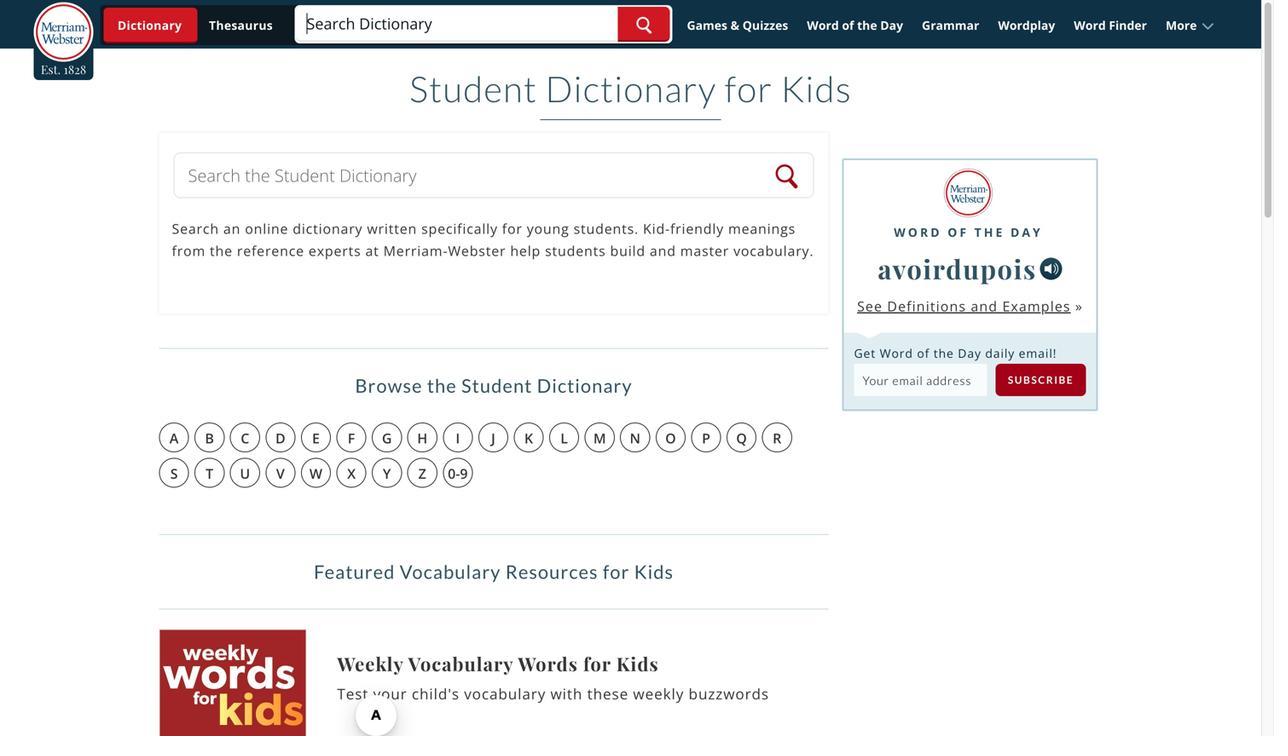Task type: vqa. For each thing, say whether or not it's contained in the screenshot.
the d link
yes



Task type: describe. For each thing, give the bounding box(es) containing it.
resources
[[505, 561, 598, 583]]

get word of the day daily email!
[[854, 346, 1057, 362]]

m
[[593, 429, 606, 448]]

for right resources
[[603, 561, 630, 583]]

reference
[[237, 242, 304, 260]]

with
[[551, 684, 583, 705]]

kid-
[[643, 220, 670, 238]]

n
[[630, 429, 641, 448]]

for inside the search an online dictionary written specifically for young students. kid-friendly meanings from the reference experts at merriam-webster help students build and master vocabulary.
[[502, 220, 523, 238]]

u
[[240, 465, 250, 483]]

0 horizontal spatial of
[[842, 17, 854, 33]]

q
[[736, 429, 747, 448]]

weekly vocabulary words for kids link
[[337, 651, 659, 677]]

0 vertical spatial day
[[880, 17, 903, 33]]

merriam webster image
[[944, 169, 993, 217]]

webster
[[448, 242, 506, 260]]

c
[[241, 429, 249, 448]]

0-9
[[448, 465, 468, 483]]

z link
[[407, 458, 437, 488]]

v link
[[265, 458, 295, 488]]

specifically
[[421, 220, 498, 238]]

1 vertical spatial day
[[1011, 224, 1043, 240]]

and inside the search an online dictionary written specifically for young students. kid-friendly meanings from the reference experts at merriam-webster help students build and master vocabulary.
[[650, 242, 676, 260]]

grammar link
[[914, 10, 987, 40]]

featured
[[314, 561, 395, 583]]

vocabulary.
[[734, 242, 814, 260]]

r link
[[762, 423, 792, 453]]

more button
[[1158, 10, 1223, 40]]

t link
[[195, 458, 225, 488]]

games & quizzes link
[[679, 10, 796, 40]]

k
[[524, 429, 533, 448]]

1 vertical spatial and
[[971, 297, 998, 316]]

n link
[[620, 423, 650, 453]]

a
[[170, 429, 179, 448]]

h link
[[407, 423, 437, 453]]

m link
[[585, 423, 615, 453]]

1 horizontal spatial day
[[958, 346, 982, 362]]

students
[[545, 242, 606, 260]]

Subscribe to Word of the Day text field
[[854, 364, 987, 397]]

g link
[[372, 423, 402, 453]]

the left grammar link
[[857, 17, 877, 33]]

buzzwords
[[689, 684, 769, 705]]

q link
[[727, 423, 757, 453]]

help
[[510, 242, 541, 260]]

word for the topmost word of the day link
[[807, 17, 839, 33]]

z
[[418, 465, 426, 483]]

Search search field
[[296, 7, 670, 42]]

students.
[[574, 220, 639, 238]]

h
[[417, 429, 428, 448]]

x link
[[336, 458, 366, 488]]

k link
[[514, 423, 544, 453]]

x
[[347, 465, 356, 483]]

finder
[[1109, 17, 1147, 33]]

words
[[518, 651, 578, 677]]

0-
[[448, 465, 460, 483]]

young
[[527, 220, 569, 238]]

browse
[[355, 375, 423, 397]]

1 vertical spatial student
[[461, 375, 533, 397]]

daily
[[985, 346, 1015, 362]]

grammar
[[922, 17, 979, 33]]

merriam-webster logo link
[[34, 2, 93, 63]]

9
[[460, 465, 468, 483]]

master
[[680, 242, 729, 260]]

more
[[1166, 17, 1197, 33]]

for down 'games & quizzes'
[[725, 67, 773, 110]]

games & quizzes
[[687, 17, 788, 33]]

friendly
[[670, 220, 724, 238]]

w link
[[301, 458, 331, 488]]

y link
[[372, 458, 402, 488]]

l
[[561, 429, 568, 448]]

word for the bottom word of the day link
[[894, 224, 942, 240]]

0 vertical spatial word of the day link
[[799, 10, 911, 40]]

test your child's vocabulary with these weekly buzzwords link
[[337, 684, 769, 705]]

the up subscribe to word of the day text field
[[934, 346, 954, 362]]

written
[[367, 220, 417, 238]]

child's
[[412, 684, 460, 705]]

for inside weekly vocabulary words for kids test your child's vocabulary with these weekly buzzwords
[[583, 651, 611, 677]]

word right the get
[[880, 346, 913, 362]]

see
[[857, 297, 883, 316]]

vocabulary for weekly
[[408, 651, 514, 677]]

experts
[[309, 242, 361, 260]]

from
[[172, 242, 206, 260]]

word for word finder link
[[1074, 17, 1106, 33]]

kids for words
[[616, 651, 659, 677]]

build
[[610, 242, 646, 260]]

word of the day for the bottom word of the day link
[[894, 224, 1043, 240]]

1 horizontal spatial of
[[917, 346, 930, 362]]

kids for resources
[[634, 561, 674, 583]]

see definitions and examples »
[[857, 297, 1083, 316]]

vocabulary for featured
[[400, 561, 501, 583]]



Task type: locate. For each thing, give the bounding box(es) containing it.
wordplay link
[[990, 10, 1063, 40]]

day left grammar link
[[880, 17, 903, 33]]

of up subscribe to word of the day text field
[[917, 346, 930, 362]]

t
[[206, 465, 213, 483]]

weekly vocabulary words for kids test your child's vocabulary with these weekly buzzwords
[[337, 651, 769, 705]]

day left daily
[[958, 346, 982, 362]]

games
[[687, 17, 728, 33]]

i
[[456, 429, 460, 448]]

listen to the pronunciation of avoirdupois link
[[1040, 258, 1062, 280]]

s link
[[159, 458, 189, 488]]

1 vertical spatial vocabulary
[[408, 651, 514, 677]]

f link
[[336, 423, 366, 453]]

word finder
[[1074, 17, 1147, 33]]

None submit
[[996, 364, 1086, 397]]

toggle search dictionary/thesaurus image
[[104, 8, 198, 43]]

student down search search field
[[409, 67, 537, 110]]

1 vertical spatial word of the day
[[894, 224, 1043, 240]]

avoirdupois link
[[878, 249, 1037, 289]]

0 vertical spatial and
[[650, 242, 676, 260]]

of
[[842, 17, 854, 33], [948, 224, 969, 240], [917, 346, 930, 362]]

d
[[275, 429, 285, 448]]

day up listen to the pronunciation of avoirdupois link on the top right of the page
[[1011, 224, 1043, 240]]

j
[[491, 429, 495, 448]]

b link
[[195, 423, 225, 453]]

for up these
[[583, 651, 611, 677]]

student dictionary for kids
[[409, 67, 852, 110]]

at
[[365, 242, 379, 260]]

1 vertical spatial word of the day link
[[894, 216, 1043, 240]]

kids inside weekly vocabulary words for kids test your child's vocabulary with these weekly buzzwords
[[616, 651, 659, 677]]

weekly words for kids image
[[159, 630, 307, 737]]

f
[[348, 429, 355, 448]]

j link
[[478, 423, 508, 453]]

merriam webster - established 1828 image
[[34, 2, 93, 63]]

of up "avoirdupois" link
[[948, 224, 969, 240]]

for up help
[[502, 220, 523, 238]]

day
[[880, 17, 903, 33], [1011, 224, 1043, 240], [958, 346, 982, 362]]

student up j 'link'
[[461, 375, 533, 397]]

dictionary down search word icon
[[545, 67, 717, 110]]

0 vertical spatial kids
[[781, 67, 852, 110]]

vocabulary
[[400, 561, 501, 583], [408, 651, 514, 677]]

examples
[[1002, 297, 1071, 316]]

0 vertical spatial dictionary
[[545, 67, 717, 110]]

see definitions and examples link
[[857, 297, 1071, 316]]

meanings
[[728, 220, 796, 238]]

0 vertical spatial vocabulary
[[400, 561, 501, 583]]

and down "avoirdupois" link
[[971, 297, 998, 316]]

word of the day link
[[799, 10, 911, 40], [894, 216, 1043, 240]]

l link
[[549, 423, 579, 453]]

student
[[409, 67, 537, 110], [461, 375, 533, 397]]

1 horizontal spatial and
[[971, 297, 998, 316]]

word of the day
[[807, 17, 903, 33], [894, 224, 1043, 240]]

search
[[172, 220, 219, 238]]

vocabulary inside weekly vocabulary words for kids test your child's vocabulary with these weekly buzzwords
[[408, 651, 514, 677]]

wordplay
[[998, 17, 1055, 33]]

search word image
[[636, 16, 652, 34]]

b
[[205, 429, 214, 448]]

0 vertical spatial of
[[842, 17, 854, 33]]

the
[[857, 17, 877, 33], [975, 224, 1005, 240], [210, 242, 233, 260], [934, 346, 954, 362], [427, 375, 457, 397]]

merriam-
[[383, 242, 448, 260]]

0 horizontal spatial and
[[650, 242, 676, 260]]

0 vertical spatial student
[[409, 67, 537, 110]]

e link
[[301, 423, 331, 453]]

i link
[[443, 423, 473, 453]]

0 horizontal spatial day
[[880, 17, 903, 33]]

the down an
[[210, 242, 233, 260]]

s
[[170, 465, 178, 483]]

1 vertical spatial of
[[948, 224, 969, 240]]

d link
[[265, 423, 295, 453]]

w
[[310, 465, 322, 483]]

y
[[383, 465, 391, 483]]

the inside the search an online dictionary written specifically for young students. kid-friendly meanings from the reference experts at merriam-webster help students build and master vocabulary.
[[210, 242, 233, 260]]

get
[[854, 346, 876, 362]]

word of the day for the topmost word of the day link
[[807, 17, 903, 33]]

browse the student dictionary
[[355, 375, 633, 397]]

dictionary up the m link
[[537, 375, 633, 397]]

1 vertical spatial kids
[[634, 561, 674, 583]]

an
[[223, 220, 241, 238]]

your
[[373, 684, 407, 705]]

kids
[[781, 67, 852, 110], [634, 561, 674, 583], [616, 651, 659, 677]]

weekly
[[337, 651, 404, 677]]

o link
[[656, 423, 686, 453]]

u link
[[230, 458, 260, 488]]

2 horizontal spatial day
[[1011, 224, 1043, 240]]

2 vertical spatial day
[[958, 346, 982, 362]]

2 vertical spatial of
[[917, 346, 930, 362]]

Search Merriam-Webster's Kids Dictionary text field
[[188, 163, 771, 189]]

r
[[773, 429, 781, 448]]

0 vertical spatial word of the day
[[807, 17, 903, 33]]

g
[[382, 429, 392, 448]]

»
[[1075, 297, 1083, 316]]

listen to the pronunciation of avoirdupois image
[[1040, 258, 1062, 280]]

2 horizontal spatial of
[[948, 224, 969, 240]]

online
[[245, 220, 289, 238]]

and
[[650, 242, 676, 260], [971, 297, 998, 316]]

vocabulary
[[464, 684, 546, 705]]

of right the quizzes
[[842, 17, 854, 33]]

v
[[276, 465, 285, 483]]

&
[[731, 17, 740, 33]]

1 vertical spatial dictionary
[[537, 375, 633, 397]]

2 vertical spatial kids
[[616, 651, 659, 677]]

word left "finder" at top right
[[1074, 17, 1106, 33]]

p
[[702, 429, 710, 448]]

email!
[[1019, 346, 1057, 362]]

featured vocabulary resources for kids
[[314, 561, 674, 583]]

the right browse
[[427, 375, 457, 397]]

word up avoirdupois
[[894, 224, 942, 240]]

these
[[587, 684, 629, 705]]

0-9 link
[[443, 458, 473, 488]]

and down "kid-" on the right of the page
[[650, 242, 676, 260]]

dictionary
[[293, 220, 363, 238]]

the down the merriam webster 'image' at the top
[[975, 224, 1005, 240]]

e
[[312, 429, 320, 448]]

word right the quizzes
[[807, 17, 839, 33]]

weekly
[[633, 684, 684, 705]]



